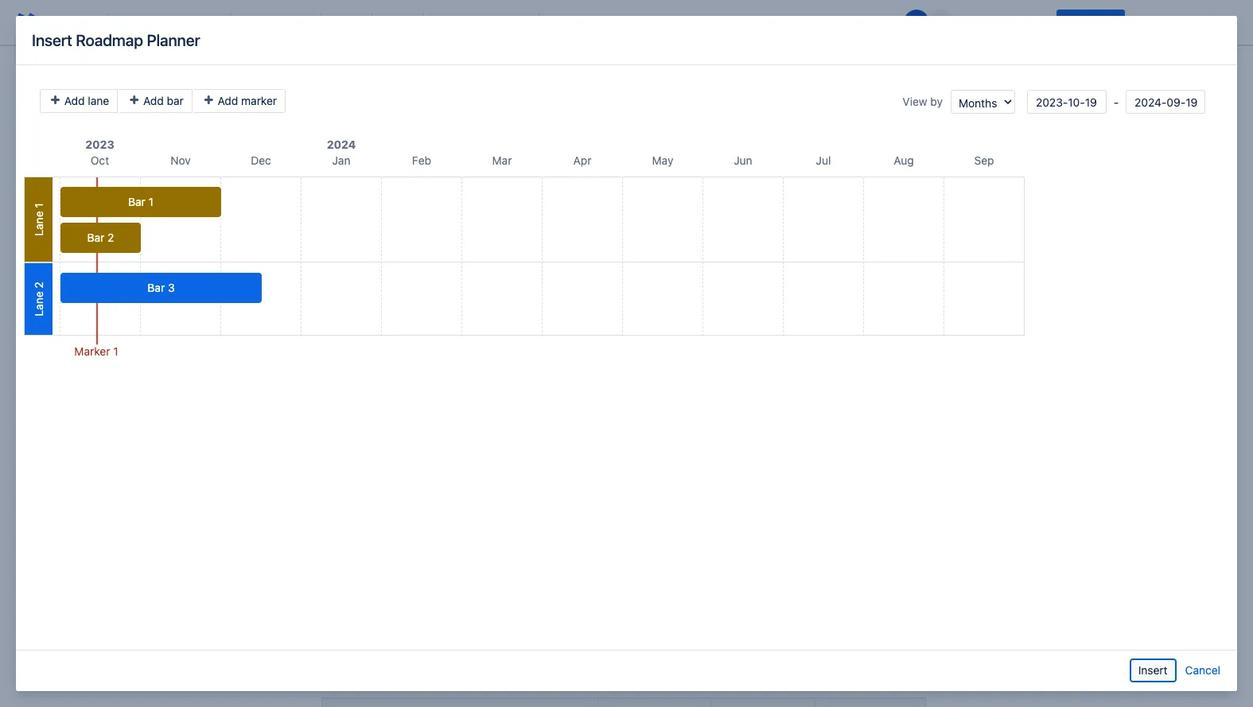 Task type: describe. For each thing, give the bounding box(es) containing it.
close draft button
[[1128, 10, 1206, 35]]

marker 1
[[74, 345, 118, 358]]

yy-mm-dd text field
[[1027, 90, 1107, 114]]

close draft
[[1138, 15, 1196, 29]]

lane 1
[[32, 203, 45, 236]]

add for lane
[[64, 94, 85, 107]]

1 for bar 1
[[149, 195, 154, 209]]

mention image
[[626, 13, 645, 32]]

add for marker
[[218, 94, 238, 107]]

lane for 1
[[32, 211, 45, 236]]

yy-mm-dd text field
[[1126, 90, 1206, 114]]

2 for lane 2
[[32, 282, 45, 289]]

draft
[[1171, 15, 1196, 29]]

publish... button
[[1057, 10, 1125, 35]]

redo ⌘⇧z image
[[80, 13, 99, 32]]

emoji image
[[651, 13, 670, 32]]

close
[[1138, 15, 1168, 29]]

view
[[903, 95, 928, 108]]

insert for insert
[[1139, 664, 1168, 677]]

jul
[[816, 154, 831, 167]]

by
[[931, 95, 943, 108]]

jan
[[332, 154, 351, 167]]

roadmap planner image
[[328, 160, 347, 179]]

bar for bar 3
[[148, 281, 165, 294]]

3
[[168, 281, 175, 294]]

add for bar
[[143, 94, 164, 107]]

oct
[[91, 154, 109, 167]]

add lane
[[61, 94, 109, 107]]

confluence image
[[13, 10, 38, 35]]

action item image
[[549, 13, 568, 32]]

2024
[[327, 138, 356, 151]]

-
[[1111, 95, 1122, 109]]

bold ⌘b image
[[240, 13, 259, 32]]

add image, video, or file image
[[600, 13, 619, 32]]

bar 1
[[128, 195, 154, 209]]

insert roadmap planner
[[32, 31, 200, 49]]

table image
[[676, 13, 696, 32]]

roadmap inside dialog
[[76, 31, 143, 49]]

jun
[[734, 154, 753, 167]]

2 for bar 2
[[108, 231, 114, 244]]

bar
[[167, 94, 184, 107]]

insert roadmap planner dialog
[[16, 16, 1238, 692]]

link image
[[575, 13, 594, 32]]

outdent ⇧tab image
[[485, 13, 504, 32]]



Task type: locate. For each thing, give the bounding box(es) containing it.
1 vertical spatial insert
[[1139, 664, 1168, 677]]

1 horizontal spatial insert
[[1139, 664, 1168, 677]]

insert left cancel
[[1139, 664, 1168, 677]]

2 horizontal spatial bar
[[148, 281, 165, 294]]

lane
[[88, 94, 109, 107]]

roadmap down 2024
[[347, 162, 401, 176]]

2 right the lane 1 on the left top of the page
[[108, 231, 114, 244]]

planner left mar
[[405, 162, 448, 176]]

3 add from the left
[[218, 94, 238, 107]]

confluence image
[[13, 10, 38, 35]]

bar for bar 2
[[87, 231, 105, 244]]

layouts image
[[702, 13, 721, 32]]

1 vertical spatial bar
[[87, 231, 105, 244]]

add left lane
[[64, 94, 85, 107]]

insert left redo ⌘⇧z 'image'
[[32, 31, 72, 49]]

insert button
[[1130, 659, 1177, 683]]

view by
[[903, 95, 943, 108]]

1 for marker 1
[[113, 345, 118, 358]]

1 lane from the top
[[32, 211, 45, 236]]

0 horizontal spatial add
[[64, 94, 85, 107]]

1 horizontal spatial 2
[[108, 231, 114, 244]]

lane
[[32, 211, 45, 236], [32, 292, 45, 316]]

italic ⌘i image
[[266, 13, 285, 32]]

1 vertical spatial lane
[[32, 292, 45, 316]]

add left bar
[[143, 94, 164, 107]]

0 horizontal spatial insert
[[32, 31, 72, 49]]

may
[[652, 154, 674, 167]]

marker
[[241, 94, 277, 107]]

roadmap planner
[[347, 162, 448, 176]]

add bar button
[[120, 89, 192, 113]]

0 horizontal spatial 2
[[32, 282, 45, 289]]

lane 2
[[32, 282, 45, 316]]

feb
[[412, 154, 431, 167]]

planner inside dialog
[[147, 31, 200, 49]]

2 add from the left
[[143, 94, 164, 107]]

1 horizontal spatial add
[[143, 94, 164, 107]]

apr
[[573, 154, 592, 167]]

0 vertical spatial planner
[[147, 31, 200, 49]]

0 horizontal spatial planner
[[147, 31, 200, 49]]

1 horizontal spatial roadmap
[[347, 162, 401, 176]]

bar for bar 1
[[128, 195, 146, 209]]

add marker button
[[194, 89, 286, 113]]

1 add from the left
[[64, 94, 85, 107]]

planner up bar
[[147, 31, 200, 49]]

1 vertical spatial roadmap
[[347, 162, 401, 176]]

saved
[[857, 15, 888, 29]]

insert
[[32, 31, 72, 49], [1139, 664, 1168, 677]]

mar
[[492, 154, 512, 167]]

undo ⌘z image
[[54, 13, 73, 32]]

1
[[149, 195, 154, 209], [32, 203, 45, 208], [113, 345, 118, 358]]

planner
[[147, 31, 200, 49], [405, 162, 448, 176]]

1 vertical spatial planner
[[405, 162, 448, 176]]

0 vertical spatial bar
[[128, 195, 146, 209]]

roadmap
[[76, 31, 143, 49], [347, 162, 401, 176]]

0 vertical spatial lane
[[32, 211, 45, 236]]

bar 3
[[148, 281, 175, 294]]

sep
[[975, 154, 994, 167]]

lane for 2
[[32, 292, 45, 316]]

2024 jan
[[327, 138, 356, 167]]

marker
[[74, 345, 110, 358]]

roadmap right undo ⌘z 'image'
[[76, 31, 143, 49]]

2 down the lane 1 on the left top of the page
[[32, 282, 45, 289]]

2 vertical spatial bar
[[148, 281, 165, 294]]

add inside button
[[64, 94, 85, 107]]

1 horizontal spatial bar
[[128, 195, 146, 209]]

2 horizontal spatial 1
[[149, 195, 154, 209]]

2
[[108, 231, 114, 244], [32, 282, 45, 289]]

1 horizontal spatial planner
[[405, 162, 448, 176]]

bullet list ⌘⇧8 image
[[434, 13, 453, 32]]

0 horizontal spatial 1
[[32, 203, 45, 208]]

add bar
[[140, 94, 184, 107]]

add left marker
[[218, 94, 238, 107]]

1 for lane 1
[[32, 203, 45, 208]]

numbered list ⌘⇧7 image
[[459, 13, 478, 32]]

cancel
[[1186, 664, 1221, 677]]

cancel button
[[1185, 659, 1222, 683]]

bar
[[128, 195, 146, 209], [87, 231, 105, 244], [148, 281, 165, 294]]

nov
[[171, 154, 191, 167]]

dec
[[251, 154, 271, 167]]

2 horizontal spatial add
[[218, 94, 238, 107]]

0 horizontal spatial roadmap
[[76, 31, 143, 49]]

add lane button
[[40, 89, 118, 113]]

add marker
[[215, 94, 277, 107]]

jacob simon image
[[904, 10, 930, 35]]

bar 2
[[87, 231, 114, 244]]

aug
[[894, 154, 914, 167]]

0 horizontal spatial bar
[[87, 231, 105, 244]]

insert inside button
[[1139, 664, 1168, 677]]

1 horizontal spatial 1
[[113, 345, 118, 358]]

0 vertical spatial insert
[[32, 31, 72, 49]]

insert for insert roadmap planner
[[32, 31, 72, 49]]

2023 oct
[[85, 138, 114, 167]]

0 vertical spatial 2
[[108, 231, 114, 244]]

1 vertical spatial 2
[[32, 282, 45, 289]]

add
[[64, 94, 85, 107], [143, 94, 164, 107], [218, 94, 238, 107]]

publish...
[[1067, 15, 1116, 29]]

2023
[[85, 138, 114, 151]]

2 lane from the top
[[32, 292, 45, 316]]

0 vertical spatial roadmap
[[76, 31, 143, 49]]

indent tab image
[[510, 13, 529, 32]]



Task type: vqa. For each thing, say whether or not it's contained in the screenshot.
Bar 1 1
yes



